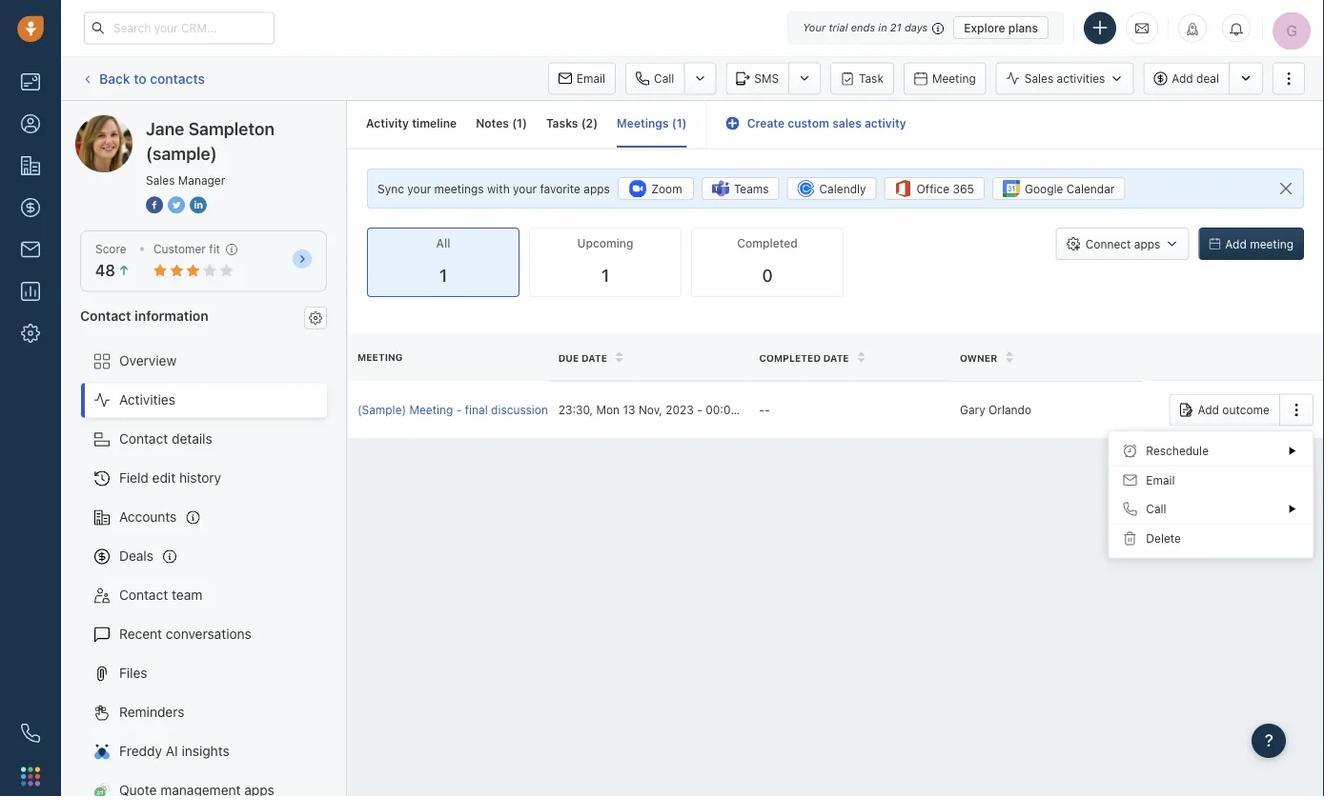 Task type: describe. For each thing, give the bounding box(es) containing it.
google calendar button
[[992, 177, 1125, 200]]

teams
[[734, 182, 769, 196]]

tasks ( 2 )
[[546, 117, 598, 130]]

google calendar
[[1025, 182, 1115, 196]]

2 nov, from the left
[[787, 404, 811, 417]]

meetings ( 1 )
[[617, 117, 687, 130]]

1 nov, from the left
[[639, 404, 662, 417]]

recent
[[119, 627, 162, 643]]

recent conversations
[[119, 627, 251, 643]]

23:30,
[[558, 404, 593, 417]]

insights
[[182, 744, 229, 760]]

office
[[917, 182, 949, 196]]

23:30, mon 13 nov, 2023 - 00:00, wed 15 nov, 2023
[[558, 404, 842, 417]]

sales for sales activities
[[1024, 72, 1053, 85]]

( for tasks
[[581, 117, 586, 130]]

your trial ends in 21 days
[[803, 21, 928, 34]]

freddy
[[119, 744, 162, 760]]

files
[[119, 666, 147, 682]]

3 - from the left
[[759, 404, 764, 417]]

about
[[551, 404, 582, 417]]

trial
[[829, 21, 848, 34]]

to
[[134, 70, 146, 86]]

manager
[[178, 173, 225, 187]]

task
[[859, 72, 884, 85]]

due date
[[558, 353, 607, 364]]

due
[[558, 353, 579, 364]]

0
[[762, 266, 773, 286]]

add for add deal
[[1172, 72, 1193, 85]]

accounts
[[119, 510, 177, 525]]

linkedin circled image
[[190, 194, 207, 215]]

with
[[487, 182, 510, 195]]

twitter circled image
[[168, 194, 185, 215]]

sms button
[[726, 62, 788, 95]]

0 horizontal spatial deal
[[606, 404, 629, 417]]

21
[[890, 21, 901, 34]]

5 - from the left
[[1161, 404, 1166, 417]]

zoom
[[651, 182, 682, 196]]

1 down upcoming
[[601, 266, 609, 286]]

call inside call link
[[654, 72, 674, 85]]

1 horizontal spatial call
[[1146, 503, 1166, 516]]

gary orlando
[[960, 404, 1031, 417]]

1 right "notes"
[[517, 117, 522, 130]]

wed
[[744, 404, 768, 417]]

call link
[[625, 62, 684, 95]]

add for add outcome
[[1198, 404, 1219, 417]]

edit
[[152, 470, 176, 486]]

sync
[[377, 182, 404, 195]]

1 your from the left
[[407, 182, 431, 195]]

contact team
[[119, 588, 202, 603]]

add outcome button
[[1169, 394, 1279, 426]]

meeting inside 'button'
[[932, 72, 976, 85]]

team
[[172, 588, 202, 603]]

( for notes
[[512, 117, 517, 130]]

1 -- from the left
[[759, 404, 770, 417]]

mng settings image
[[309, 311, 322, 325]]

1 down all
[[439, 266, 447, 286]]

date for due date
[[581, 353, 607, 364]]

reschedule
[[1146, 444, 1209, 458]]

sms
[[754, 72, 779, 85]]

phone element
[[11, 715, 50, 753]]

1 - from the left
[[456, 404, 462, 417]]

mon
[[596, 404, 620, 417]]

field
[[119, 470, 149, 486]]

contact for contact information
[[80, 308, 131, 323]]

explore plans
[[964, 21, 1038, 34]]

history
[[179, 470, 221, 486]]

jane sampleton (sample) up manager
[[146, 118, 274, 163]]

sync your meetings with your favorite apps
[[377, 182, 610, 195]]

(sample) meeting - final discussion about the deal
[[357, 404, 629, 417]]

connect
[[1085, 237, 1131, 251]]

google
[[1025, 182, 1063, 196]]

meetings
[[617, 117, 669, 130]]

jane sampleton (sample) down contacts
[[113, 115, 270, 131]]

sales for sales manager
[[146, 173, 175, 187]]

activity
[[366, 117, 409, 130]]

1 2023 from the left
[[666, 404, 694, 417]]

00:00,
[[706, 404, 741, 417]]

upcoming
[[577, 237, 633, 250]]

conversations
[[166, 627, 251, 643]]

2 -- from the left
[[1161, 404, 1171, 417]]

activity
[[865, 117, 906, 130]]

2 your from the left
[[513, 182, 537, 195]]

your
[[803, 21, 826, 34]]

2 vertical spatial meeting
[[409, 404, 453, 417]]

Search your CRM... text field
[[84, 12, 275, 44]]

reminders
[[119, 705, 184, 721]]

details
[[172, 431, 212, 447]]

information
[[135, 308, 208, 323]]

add deal
[[1172, 72, 1219, 85]]

final
[[465, 404, 488, 417]]

contact for contact details
[[119, 431, 168, 447]]

0 vertical spatial (sample)
[[216, 115, 270, 131]]

sampleton down contacts
[[146, 115, 212, 131]]

custom
[[788, 117, 829, 130]]

activities
[[119, 392, 175, 408]]

task button
[[830, 62, 894, 95]]

days
[[904, 21, 928, 34]]



Task type: locate. For each thing, give the bounding box(es) containing it.
2 horizontal spatial add
[[1225, 237, 1247, 251]]

0 horizontal spatial sales
[[146, 173, 175, 187]]

all
[[436, 237, 450, 250]]

--
[[759, 404, 770, 417], [1161, 404, 1171, 417]]

1 vertical spatial call
[[1146, 503, 1166, 516]]

13
[[623, 404, 635, 417]]

1 vertical spatial email
[[1146, 474, 1175, 487]]

contact up recent
[[119, 588, 168, 603]]

sales up facebook circled icon
[[146, 173, 175, 187]]

outcome
[[1223, 404, 1270, 417]]

reschedule button
[[1109, 437, 1313, 466]]

meeting button
[[904, 62, 986, 95]]

2 vertical spatial add
[[1198, 404, 1219, 417]]

date
[[581, 353, 607, 364], [823, 353, 849, 364]]

meeting
[[1250, 237, 1294, 251]]

2 date from the left
[[823, 353, 849, 364]]

your right 'with'
[[513, 182, 537, 195]]

completed up 15
[[759, 353, 821, 364]]

call
[[654, 72, 674, 85], [1146, 503, 1166, 516]]

0 horizontal spatial --
[[759, 404, 770, 417]]

contact information
[[80, 308, 208, 323]]

0 horizontal spatial apps
[[584, 182, 610, 195]]

2023 left the 00:00,
[[666, 404, 694, 417]]

customer
[[153, 243, 206, 256]]

2 2023 from the left
[[814, 404, 842, 417]]

) for meetings ( 1 )
[[682, 117, 687, 130]]

(sample)
[[216, 115, 270, 131], [146, 143, 217, 163]]

the
[[585, 404, 603, 417]]

2 ( from the left
[[581, 117, 586, 130]]

(sample)
[[357, 404, 406, 417]]

sampleton up manager
[[188, 118, 274, 139]]

1 vertical spatial completed
[[759, 353, 821, 364]]

favorite
[[540, 182, 580, 195]]

0 vertical spatial apps
[[584, 182, 610, 195]]

1 vertical spatial contact
[[119, 431, 168, 447]]

1 horizontal spatial jane
[[146, 118, 184, 139]]

add meeting button
[[1199, 228, 1304, 260]]

facebook circled image
[[146, 194, 163, 215]]

email up 2
[[577, 72, 605, 85]]

1 vertical spatial (sample)
[[146, 143, 217, 163]]

completed for completed
[[737, 237, 798, 250]]

meeting down explore
[[932, 72, 976, 85]]

0 horizontal spatial your
[[407, 182, 431, 195]]

date for completed date
[[823, 353, 849, 364]]

1 horizontal spatial deal
[[1196, 72, 1219, 85]]

fit
[[209, 243, 220, 256]]

zoom button
[[618, 177, 694, 200]]

( right meetings
[[672, 117, 676, 130]]

1 vertical spatial deal
[[606, 404, 629, 417]]

apps
[[584, 182, 610, 195], [1134, 237, 1160, 251]]

1 horizontal spatial call button
[[1109, 495, 1313, 524]]

1 vertical spatial call button
[[1109, 495, 1313, 524]]

1 horizontal spatial )
[[593, 117, 598, 130]]

contact for contact team
[[119, 588, 168, 603]]

( for meetings
[[672, 117, 676, 130]]

freshworks switcher image
[[21, 768, 40, 787]]

0 horizontal spatial nov,
[[639, 404, 662, 417]]

48 button
[[95, 262, 130, 280]]

back to contacts link
[[80, 64, 206, 94]]

) for notes ( 1 )
[[522, 117, 527, 130]]

0 horizontal spatial 2023
[[666, 404, 694, 417]]

jane down to
[[113, 115, 143, 131]]

1 ) from the left
[[522, 117, 527, 130]]

contacts
[[150, 70, 205, 86]]

sales
[[832, 117, 861, 130]]

1 horizontal spatial nov,
[[787, 404, 811, 417]]

explore
[[964, 21, 1005, 34]]

0 horizontal spatial meeting
[[357, 352, 403, 363]]

in
[[878, 21, 887, 34]]

365
[[953, 182, 974, 196]]

completed for completed date
[[759, 353, 821, 364]]

2 horizontal spatial )
[[682, 117, 687, 130]]

jane down contacts
[[146, 118, 184, 139]]

deal
[[1196, 72, 1219, 85], [606, 404, 629, 417]]

completed date
[[759, 353, 849, 364]]

contact down 48
[[80, 308, 131, 323]]

) right meetings
[[682, 117, 687, 130]]

notes ( 1 )
[[476, 117, 527, 130]]

apps right connect
[[1134, 237, 1160, 251]]

your right sync
[[407, 182, 431, 195]]

) for tasks ( 2 )
[[593, 117, 598, 130]]

-- left 15
[[759, 404, 770, 417]]

0 horizontal spatial add
[[1172, 72, 1193, 85]]

0 horizontal spatial email
[[577, 72, 605, 85]]

nov, right 13
[[639, 404, 662, 417]]

create custom sales activity link
[[726, 117, 906, 130]]

office 365 button
[[884, 177, 985, 200]]

activities
[[1057, 72, 1105, 85]]

) right "notes"
[[522, 117, 527, 130]]

add
[[1172, 72, 1193, 85], [1225, 237, 1247, 251], [1198, 404, 1219, 417]]

nov,
[[639, 404, 662, 417], [787, 404, 811, 417]]

(sample) up manager
[[216, 115, 270, 131]]

connect apps button
[[1056, 228, 1189, 260], [1056, 228, 1189, 260]]

contact down activities
[[119, 431, 168, 447]]

2 vertical spatial contact
[[119, 588, 168, 603]]

calendar
[[1066, 182, 1115, 196]]

(sample) inside 'jane sampleton (sample)'
[[146, 143, 217, 163]]

add for add meeting
[[1225, 237, 1247, 251]]

1 date from the left
[[581, 353, 607, 364]]

customer fit
[[153, 243, 220, 256]]

48
[[95, 262, 115, 280]]

1 vertical spatial meeting
[[357, 352, 403, 363]]

1 horizontal spatial --
[[1161, 404, 1171, 417]]

1 horizontal spatial email
[[1146, 474, 1175, 487]]

calendly
[[819, 182, 866, 196]]

calendly button
[[787, 177, 877, 200]]

1 ( from the left
[[512, 117, 517, 130]]

1 vertical spatial add
[[1225, 237, 1247, 251]]

2023 right 15
[[814, 404, 842, 417]]

sales activities
[[1024, 72, 1105, 85]]

0 horizontal spatial call
[[654, 72, 674, 85]]

sales
[[1024, 72, 1053, 85], [146, 173, 175, 187]]

ai
[[166, 744, 178, 760]]

0 vertical spatial email
[[577, 72, 605, 85]]

(sample) up sales manager
[[146, 143, 217, 163]]

)
[[522, 117, 527, 130], [593, 117, 598, 130], [682, 117, 687, 130]]

0 horizontal spatial )
[[522, 117, 527, 130]]

1 horizontal spatial apps
[[1134, 237, 1160, 251]]

explore plans link
[[953, 16, 1049, 39]]

) right tasks
[[593, 117, 598, 130]]

add outcome
[[1198, 404, 1270, 417]]

call up delete
[[1146, 503, 1166, 516]]

1 horizontal spatial sales
[[1024, 72, 1053, 85]]

connect apps
[[1085, 237, 1160, 251]]

0 vertical spatial meeting
[[932, 72, 976, 85]]

4 - from the left
[[764, 404, 770, 417]]

score
[[95, 243, 126, 256]]

nov, right 15
[[787, 404, 811, 417]]

0 vertical spatial add
[[1172, 72, 1193, 85]]

-- up reschedule
[[1161, 404, 1171, 417]]

0 vertical spatial call
[[654, 72, 674, 85]]

1 horizontal spatial (
[[581, 117, 586, 130]]

delete
[[1146, 532, 1181, 545]]

discussion
[[491, 404, 548, 417]]

0 vertical spatial completed
[[737, 237, 798, 250]]

notes
[[476, 117, 509, 130]]

email button
[[548, 62, 616, 95]]

email image
[[1135, 20, 1149, 36]]

add inside button
[[1172, 72, 1193, 85]]

completed up 0
[[737, 237, 798, 250]]

teams button
[[701, 177, 779, 200]]

create custom sales activity
[[747, 117, 906, 130]]

apps right favorite
[[584, 182, 610, 195]]

2 ) from the left
[[593, 117, 598, 130]]

0 vertical spatial call button
[[625, 62, 684, 95]]

overview
[[119, 353, 177, 369]]

( right "notes"
[[512, 117, 517, 130]]

meeting left 'final'
[[409, 404, 453, 417]]

owner
[[960, 353, 997, 364]]

call up meetings ( 1 )
[[654, 72, 674, 85]]

sales left activities
[[1024, 72, 1053, 85]]

1 vertical spatial sales
[[146, 173, 175, 187]]

meeting up (sample)
[[357, 352, 403, 363]]

3 ) from the left
[[682, 117, 687, 130]]

back to contacts
[[99, 70, 205, 86]]

phone image
[[21, 724, 40, 744]]

1 horizontal spatial 2023
[[814, 404, 842, 417]]

2 horizontal spatial meeting
[[932, 72, 976, 85]]

0 vertical spatial sales
[[1024, 72, 1053, 85]]

gary
[[960, 404, 985, 417]]

office 365
[[917, 182, 974, 196]]

1 vertical spatial apps
[[1134, 237, 1160, 251]]

back
[[99, 70, 130, 86]]

0 horizontal spatial call button
[[625, 62, 684, 95]]

3 ( from the left
[[672, 117, 676, 130]]

email down reschedule
[[1146, 474, 1175, 487]]

( right tasks
[[581, 117, 586, 130]]

activity timeline
[[366, 117, 457, 130]]

meetings
[[434, 182, 484, 195]]

1 horizontal spatial add
[[1198, 404, 1219, 417]]

orlando
[[989, 404, 1031, 417]]

call button
[[625, 62, 684, 95], [1109, 495, 1313, 524]]

1 horizontal spatial meeting
[[409, 404, 453, 417]]

email inside email button
[[577, 72, 605, 85]]

1 horizontal spatial your
[[513, 182, 537, 195]]

add deal button
[[1143, 62, 1229, 95]]

0 horizontal spatial (
[[512, 117, 517, 130]]

sales manager
[[146, 173, 225, 187]]

field edit history
[[119, 470, 221, 486]]

0 horizontal spatial jane
[[113, 115, 143, 131]]

call button up meetings ( 1 )
[[625, 62, 684, 95]]

2 - from the left
[[697, 404, 702, 417]]

0 horizontal spatial date
[[581, 353, 607, 364]]

ends
[[851, 21, 875, 34]]

call button up delete
[[1109, 495, 1313, 524]]

tasks
[[546, 117, 578, 130]]

1 right meetings
[[676, 117, 682, 130]]

contact details
[[119, 431, 212, 447]]

deal inside add deal button
[[1196, 72, 1219, 85]]

plans
[[1008, 21, 1038, 34]]

0 vertical spatial deal
[[1196, 72, 1219, 85]]

meeting
[[932, 72, 976, 85], [357, 352, 403, 363], [409, 404, 453, 417]]

1 horizontal spatial date
[[823, 353, 849, 364]]

6 - from the left
[[1166, 404, 1171, 417]]

completed
[[737, 237, 798, 250], [759, 353, 821, 364]]

deals
[[119, 549, 153, 564]]

0 vertical spatial contact
[[80, 308, 131, 323]]

your
[[407, 182, 431, 195], [513, 182, 537, 195]]

2 horizontal spatial (
[[672, 117, 676, 130]]



Task type: vqa. For each thing, say whether or not it's contained in the screenshot.
from
no



